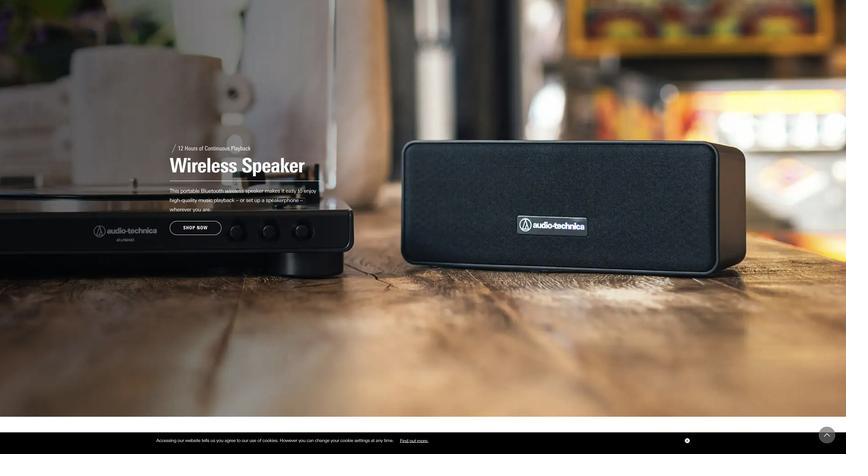 Task type: vqa. For each thing, say whether or not it's contained in the screenshot.
2nd OUTPUT from the right
no



Task type: describe. For each thing, give the bounding box(es) containing it.
use
[[249, 439, 256, 444]]

time.
[[384, 439, 394, 444]]

it
[[281, 188, 284, 194]]

to inside this portable bluetooth wireless speaker makes it easy to enjoy high-quality music playback – or set up a speakerphone – wherever you are.
[[298, 188, 302, 194]]

playback
[[214, 197, 235, 204]]

tells
[[202, 439, 209, 444]]

out
[[409, 439, 416, 444]]

find out more. link
[[395, 436, 433, 446]]

can
[[307, 439, 314, 444]]

of
[[257, 439, 261, 444]]

your
[[331, 439, 339, 444]]

shop now button
[[170, 221, 221, 236]]

now
[[197, 225, 208, 231]]

arrow up image
[[824, 433, 830, 439]]

1 our from the left
[[178, 439, 184, 444]]

enjoy
[[304, 188, 316, 194]]

easy
[[286, 188, 296, 194]]

2 horizontal spatial you
[[298, 439, 306, 444]]

cookie
[[340, 439, 353, 444]]

agree
[[225, 439, 236, 444]]

speaker
[[245, 188, 263, 194]]

shop now
[[183, 225, 208, 231]]

high-
[[170, 197, 181, 204]]

settings
[[354, 439, 370, 444]]

find
[[400, 439, 408, 444]]

wherever
[[170, 207, 191, 213]]

1 vertical spatial to
[[237, 439, 241, 444]]

are.
[[203, 207, 211, 213]]

speakerphone
[[266, 197, 299, 204]]

set
[[246, 197, 253, 204]]

cross image
[[686, 440, 688, 443]]

accessing our website tells us you agree to our use of cookies. however you can change your cookie settings at any time.
[[156, 439, 395, 444]]

more.
[[417, 439, 428, 444]]

bluetooth
[[201, 188, 223, 194]]

makes
[[265, 188, 280, 194]]



Task type: locate. For each thing, give the bounding box(es) containing it.
–
[[236, 197, 238, 204], [300, 197, 303, 204]]

0 vertical spatial to
[[298, 188, 302, 194]]

1 horizontal spatial –
[[300, 197, 303, 204]]

– left or
[[236, 197, 238, 204]]

accessing
[[156, 439, 176, 444]]

wireless
[[225, 188, 244, 194]]

website
[[185, 439, 200, 444]]

find out more.
[[400, 439, 428, 444]]

1 horizontal spatial to
[[298, 188, 302, 194]]

shop now link
[[170, 221, 221, 236]]

0 horizontal spatial our
[[178, 439, 184, 444]]

our
[[178, 439, 184, 444], [242, 439, 248, 444]]

any
[[376, 439, 383, 444]]

quality
[[181, 197, 197, 204]]

us
[[210, 439, 215, 444]]

to right agree
[[237, 439, 241, 444]]

– right speakerphone
[[300, 197, 303, 204]]

a
[[262, 197, 264, 204]]

music
[[198, 197, 212, 204]]

1 – from the left
[[236, 197, 238, 204]]

1 horizontal spatial our
[[242, 439, 248, 444]]

shop
[[183, 225, 195, 231]]

at-sp65bt wireless speaker resting on table image
[[0, 0, 846, 418]]

you left the are.
[[193, 207, 201, 213]]

to
[[298, 188, 302, 194], [237, 439, 241, 444]]

portable
[[180, 188, 200, 194]]

cookies.
[[262, 439, 279, 444]]

at
[[371, 439, 375, 444]]

you left can
[[298, 439, 306, 444]]

change
[[315, 439, 329, 444]]

our left website
[[178, 439, 184, 444]]

this
[[170, 188, 179, 194]]

our left use
[[242, 439, 248, 444]]

0 horizontal spatial to
[[237, 439, 241, 444]]

2 – from the left
[[300, 197, 303, 204]]

you right us
[[216, 439, 223, 444]]

1 horizontal spatial you
[[216, 439, 223, 444]]

this portable bluetooth wireless speaker makes it easy to enjoy high-quality music playback – or set up a speakerphone – wherever you are.
[[170, 188, 316, 213]]

to right easy
[[298, 188, 302, 194]]

0 horizontal spatial you
[[193, 207, 201, 213]]

you inside this portable bluetooth wireless speaker makes it easy to enjoy high-quality music playback – or set up a speakerphone – wherever you are.
[[193, 207, 201, 213]]

you
[[193, 207, 201, 213], [216, 439, 223, 444], [298, 439, 306, 444]]

however
[[280, 439, 297, 444]]

0 horizontal spatial –
[[236, 197, 238, 204]]

2 our from the left
[[242, 439, 248, 444]]

up
[[254, 197, 260, 204]]

or
[[240, 197, 245, 204]]



